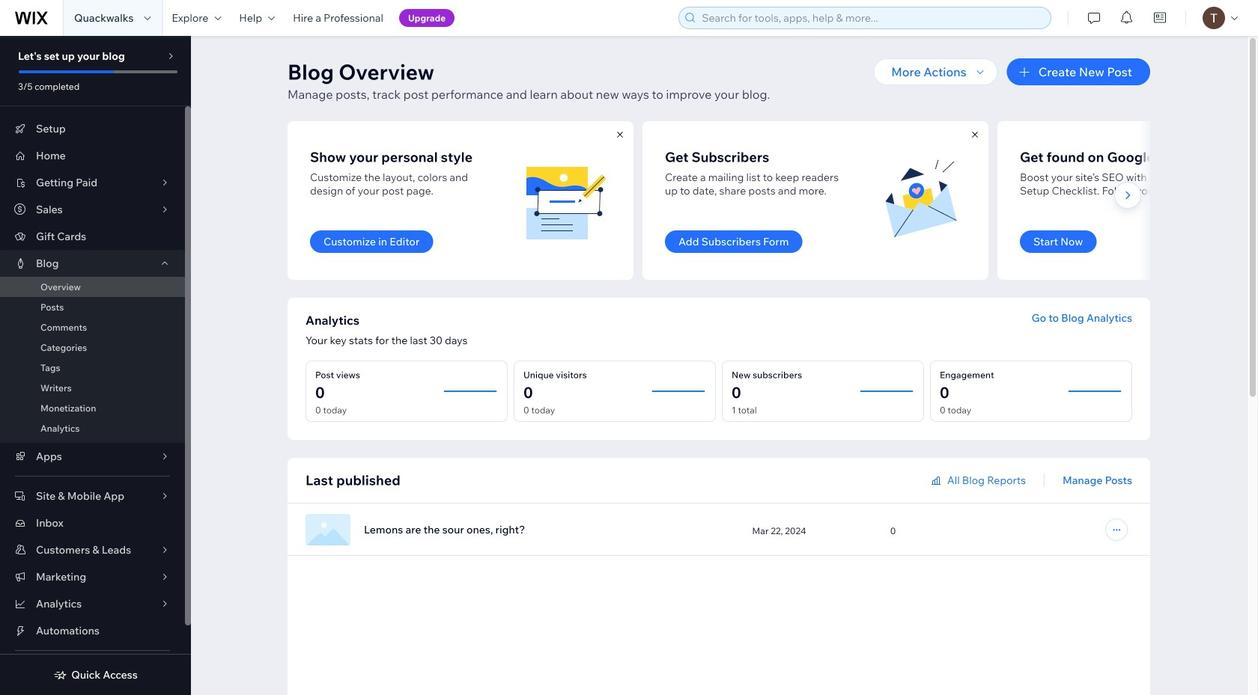 Task type: locate. For each thing, give the bounding box(es) containing it.
blog overview.dealer.get subscribers.title image
[[876, 156, 966, 246]]

list
[[288, 121, 1258, 280]]

blog overview.dealer.customize post page.title image
[[521, 156, 611, 246]]



Task type: vqa. For each thing, say whether or not it's contained in the screenshot.
list
yes



Task type: describe. For each thing, give the bounding box(es) containing it.
sidebar element
[[0, 36, 191, 696]]

Search for tools, apps, help & more... field
[[697, 7, 1046, 28]]



